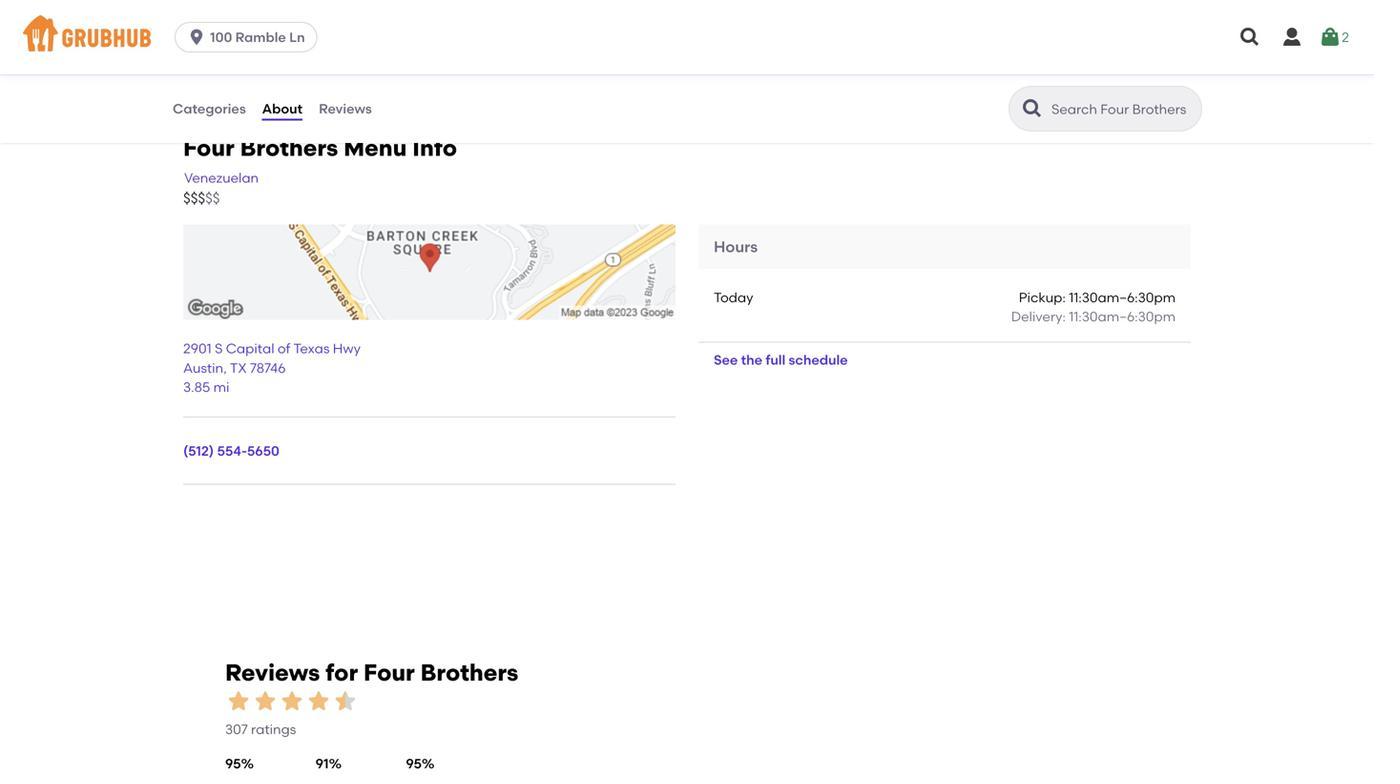 Task type: vqa. For each thing, say whether or not it's contained in the screenshot.
top Juice
no



Task type: locate. For each thing, give the bounding box(es) containing it.
austin
[[183, 360, 223, 376]]

95 down 307
[[225, 756, 241, 772]]

tx
[[230, 360, 247, 376]]

four
[[183, 134, 235, 162], [364, 659, 415, 687]]

2 button
[[1319, 20, 1349, 54]]

1 vertical spatial four
[[364, 659, 415, 687]]

info
[[412, 134, 457, 162]]

the
[[741, 352, 763, 368]]

brothers
[[240, 134, 338, 162], [421, 659, 518, 687]]

2901 s capital of texas hwy austin , tx 78746 3.85 mi
[[183, 341, 361, 396]]

0 vertical spatial reviews
[[319, 101, 372, 117]]

0 horizontal spatial 95
[[225, 756, 241, 772]]

(512)
[[183, 444, 214, 460]]

four right for
[[364, 659, 415, 687]]

0 horizontal spatial svg image
[[187, 28, 206, 47]]

reviews up ratings
[[225, 659, 320, 687]]

four up venezuelan
[[183, 134, 235, 162]]

1 11:30am–6:30pm from the top
[[1069, 290, 1176, 306]]

11:30am–6:30pm right delivery:
[[1069, 309, 1176, 325]]

svg image left the 2 button
[[1281, 26, 1304, 49]]

today
[[714, 290, 753, 306]]

0 horizontal spatial svg image
[[1239, 26, 1262, 49]]

Search Four Brothers search field
[[1050, 100, 1196, 118]]

0 horizontal spatial brothers
[[240, 134, 338, 162]]

$$$$$
[[183, 190, 220, 207]]

see the full schedule
[[714, 352, 848, 368]]

11:30am–6:30pm right pickup:
[[1069, 290, 1176, 306]]

about
[[262, 101, 303, 117]]

100
[[210, 29, 232, 45]]

307 ratings
[[225, 722, 296, 738]]

1 vertical spatial reviews
[[225, 659, 320, 687]]

reviews up four brothers menu info
[[319, 101, 372, 117]]

svg image inside the 2 button
[[1319, 26, 1342, 49]]

reviews button
[[318, 74, 373, 143]]

svg image
[[1239, 26, 1262, 49], [1319, 26, 1342, 49]]

reviews for reviews for four brothers
[[225, 659, 320, 687]]

0 vertical spatial four
[[183, 134, 235, 162]]

2901
[[183, 341, 212, 357]]

95
[[225, 756, 241, 772], [406, 756, 422, 772]]

$$$
[[183, 190, 205, 207]]

mi
[[213, 380, 229, 396]]

1 svg image from the left
[[1239, 26, 1262, 49]]

reviews
[[319, 101, 372, 117], [225, 659, 320, 687]]

(512) 554-5650 button
[[183, 442, 280, 461]]

for
[[326, 659, 358, 687]]

1 vertical spatial brothers
[[421, 659, 518, 687]]

ramble
[[235, 29, 286, 45]]

11:30am–6:30pm
[[1069, 290, 1176, 306], [1069, 309, 1176, 325]]

reviews inside button
[[319, 101, 372, 117]]

star icon image
[[225, 689, 252, 716], [252, 689, 279, 716], [279, 689, 305, 716], [305, 689, 332, 716], [332, 689, 359, 716], [332, 689, 359, 716]]

2 svg image from the left
[[1319, 26, 1342, 49]]

1 95 from the left
[[225, 756, 241, 772]]

1 horizontal spatial svg image
[[1319, 26, 1342, 49]]

0 vertical spatial brothers
[[240, 134, 338, 162]]

95 right 91
[[406, 756, 422, 772]]

svg image left 100
[[187, 28, 206, 47]]

full
[[766, 352, 786, 368]]

0 vertical spatial 11:30am–6:30pm
[[1069, 290, 1176, 306]]

1 vertical spatial 11:30am–6:30pm
[[1069, 309, 1176, 325]]

pickup:
[[1019, 290, 1066, 306]]

ln
[[289, 29, 305, 45]]

1 horizontal spatial 95
[[406, 756, 422, 772]]

reviews for reviews
[[319, 101, 372, 117]]

svg image
[[1281, 26, 1304, 49], [187, 28, 206, 47]]

hwy
[[333, 341, 361, 357]]



Task type: describe. For each thing, give the bounding box(es) containing it.
four brothers menu info
[[183, 134, 457, 162]]

delivery:
[[1011, 309, 1066, 325]]

554-
[[217, 444, 247, 460]]

3.85
[[183, 380, 210, 396]]

capital
[[226, 341, 274, 357]]

2 95 from the left
[[406, 756, 422, 772]]

main navigation navigation
[[0, 0, 1374, 74]]

1 horizontal spatial brothers
[[421, 659, 518, 687]]

1 horizontal spatial four
[[364, 659, 415, 687]]

100 ramble ln button
[[175, 22, 325, 52]]

schedule
[[789, 352, 848, 368]]

1 horizontal spatial svg image
[[1281, 26, 1304, 49]]

(512) 554-5650
[[183, 444, 280, 460]]

menu
[[344, 134, 407, 162]]

5650
[[247, 444, 280, 460]]

venezuelan button
[[183, 167, 260, 189]]

pickup: 11:30am–6:30pm delivery: 11:30am–6:30pm
[[1011, 290, 1176, 325]]

texas
[[293, 341, 330, 357]]

91
[[316, 756, 329, 772]]

0 horizontal spatial four
[[183, 134, 235, 162]]

ratings
[[251, 722, 296, 738]]

see the full schedule button
[[699, 343, 863, 377]]

see
[[714, 352, 738, 368]]

categories button
[[172, 74, 247, 143]]

hours
[[714, 237, 758, 256]]

svg image inside 100 ramble ln "button"
[[187, 28, 206, 47]]

of
[[278, 341, 290, 357]]

,
[[223, 360, 227, 376]]

2 11:30am–6:30pm from the top
[[1069, 309, 1176, 325]]

search icon image
[[1021, 97, 1044, 120]]

78746
[[250, 360, 286, 376]]

s
[[215, 341, 223, 357]]

100 ramble ln
[[210, 29, 305, 45]]

categories
[[173, 101, 246, 117]]

about button
[[261, 74, 304, 143]]

venezuelan
[[184, 170, 259, 186]]

2
[[1342, 29, 1349, 45]]

307
[[225, 722, 248, 738]]

reviews for four brothers
[[225, 659, 518, 687]]



